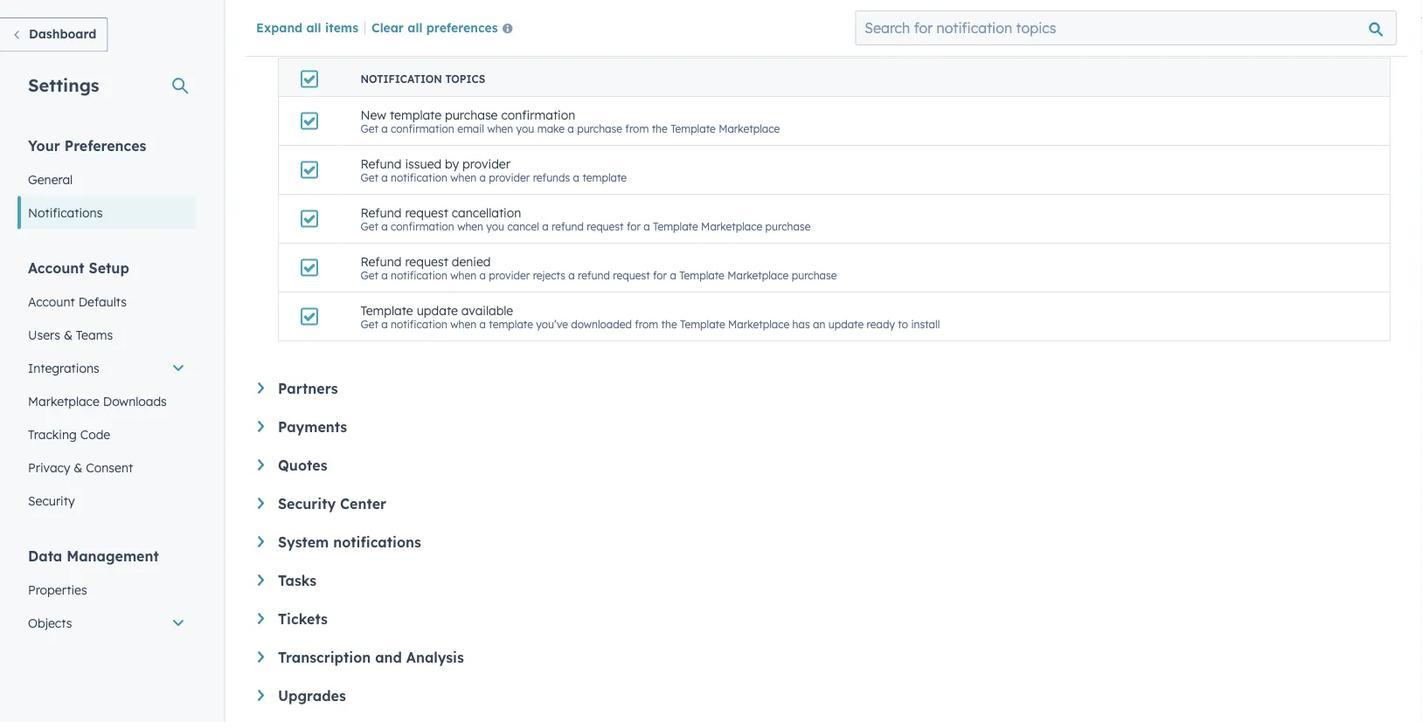 Task type: vqa. For each thing, say whether or not it's contained in the screenshot.
the left for
yes



Task type: locate. For each thing, give the bounding box(es) containing it.
1 account from the top
[[28, 259, 84, 277]]

1 horizontal spatial template
[[489, 318, 533, 331]]

all
[[306, 19, 321, 35], [408, 19, 423, 35]]

purchase
[[445, 107, 498, 122], [577, 122, 622, 135], [765, 220, 811, 233], [792, 269, 837, 282]]

notification inside refund request denied get a notification when a provider rejects a refund request for a template marketplace purchase
[[391, 269, 447, 282]]

notification inside template update available get a notification when a template you've downloaded from the template marketplace has an update ready to install
[[391, 318, 447, 331]]

6 caret image from the top
[[258, 614, 264, 625]]

data
[[28, 548, 62, 565]]

tracking code
[[28, 427, 110, 442]]

0 vertical spatial for
[[627, 220, 641, 233]]

general
[[28, 172, 73, 187]]

caret image left 'security center'
[[258, 498, 264, 509]]

2 all from the left
[[408, 19, 423, 35]]

refund inside refund request cancellation get a confirmation when you cancel a refund request for a template marketplace purchase
[[552, 220, 584, 233]]

request left "denied"
[[405, 254, 448, 269]]

account up account defaults
[[28, 259, 84, 277]]

caret image inside security center dropdown button
[[258, 498, 264, 509]]

code
[[80, 427, 110, 442]]

all for clear
[[408, 19, 423, 35]]

template down the notification topics
[[390, 107, 441, 122]]

5 get from the top
[[361, 318, 378, 331]]

management
[[67, 548, 159, 565]]

template update available get a notification when a template you've downloaded from the template marketplace has an update ready to install
[[361, 303, 940, 331]]

provider
[[462, 156, 510, 171], [489, 171, 530, 184], [489, 269, 530, 282]]

security for security
[[28, 493, 75, 509]]

transcription and analysis
[[278, 649, 464, 667]]

when inside refund issued by provider get a notification when a provider refunds a template
[[450, 171, 476, 184]]

provider inside refund request denied get a notification when a provider rejects a refund request for a template marketplace purchase
[[489, 269, 530, 282]]

partners
[[278, 380, 338, 398]]

account inside account defaults link
[[28, 294, 75, 309]]

marketplace inside new template purchase confirmation get a confirmation email when you make a purchase from the template marketplace
[[719, 122, 780, 135]]

1 vertical spatial from
[[635, 318, 658, 331]]

1 vertical spatial refund
[[578, 269, 610, 282]]

& right privacy
[[74, 460, 82, 475]]

you inside new template purchase confirmation get a confirmation email when you make a purchase from the template marketplace
[[516, 122, 534, 135]]

1 vertical spatial for
[[653, 269, 667, 282]]

install
[[911, 318, 940, 331]]

security inside "link"
[[28, 493, 75, 509]]

0 vertical spatial refund
[[552, 220, 584, 233]]

dashboard link
[[0, 17, 108, 52]]

2 vertical spatial notification
[[391, 318, 447, 331]]

system
[[278, 534, 329, 552]]

clear all preferences button
[[371, 18, 520, 39]]

provider up the cancellation
[[489, 171, 530, 184]]

template inside new template purchase confirmation get a confirmation email when you make a purchase from the template marketplace
[[390, 107, 441, 122]]

7 caret image from the top
[[258, 652, 264, 663]]

your preferences
[[28, 137, 146, 154]]

0 vertical spatial caret image
[[258, 460, 264, 471]]

downloaded
[[571, 318, 632, 331]]

security up system
[[278, 496, 336, 513]]

account up users on the top
[[28, 294, 75, 309]]

template left you've
[[489, 318, 533, 331]]

caret image left tickets
[[258, 614, 264, 625]]

items
[[325, 19, 358, 35]]

confirmation
[[501, 107, 575, 122], [391, 122, 454, 135], [391, 220, 454, 233]]

notification topics
[[361, 73, 485, 86]]

a
[[381, 122, 388, 135], [568, 122, 574, 135], [381, 171, 388, 184], [479, 171, 486, 184], [573, 171, 580, 184], [381, 220, 388, 233], [542, 220, 549, 233], [644, 220, 650, 233], [381, 269, 388, 282], [479, 269, 486, 282], [568, 269, 575, 282], [670, 269, 676, 282], [381, 318, 388, 331], [479, 318, 486, 331]]

make
[[537, 122, 565, 135]]

0 horizontal spatial for
[[627, 220, 641, 233]]

marketplace downloads link
[[17, 385, 196, 418]]

&
[[64, 327, 72, 343], [74, 460, 82, 475]]

1 notification from the top
[[391, 171, 447, 184]]

from inside template update available get a notification when a template you've downloaded from the template marketplace has an update ready to install
[[635, 318, 658, 331]]

0 horizontal spatial &
[[64, 327, 72, 343]]

refund right cancel
[[552, 220, 584, 233]]

quotes
[[278, 457, 327, 475]]

marketplace inside template update available get a notification when a template you've downloaded from the template marketplace has an update ready to install
[[728, 318, 789, 331]]

tasks
[[278, 572, 317, 590]]

caret image left system
[[258, 537, 264, 548]]

consent
[[86, 460, 133, 475]]

refund inside refund request cancellation get a confirmation when you cancel a refund request for a template marketplace purchase
[[361, 205, 402, 220]]

template up refund request cancellation get a confirmation when you cancel a refund request for a template marketplace purchase in the top of the page
[[582, 171, 627, 184]]

1 caret image from the top
[[258, 460, 264, 471]]

from right make
[[625, 122, 649, 135]]

1 vertical spatial refund
[[361, 205, 402, 220]]

4 caret image from the top
[[258, 537, 264, 548]]

caret image left upgrades
[[258, 690, 264, 702]]

0 vertical spatial template
[[390, 107, 441, 122]]

1 vertical spatial notification
[[391, 269, 447, 282]]

3 caret image from the top
[[258, 498, 264, 509]]

from
[[625, 122, 649, 135], [635, 318, 658, 331]]

privacy
[[28, 460, 70, 475]]

caret image left tasks
[[258, 575, 264, 586]]

caret image left payments
[[258, 421, 264, 432]]

1 horizontal spatial &
[[74, 460, 82, 475]]

provider left rejects
[[489, 269, 530, 282]]

update right the an
[[828, 318, 864, 331]]

from right downloaded
[[635, 318, 658, 331]]

for up template update available get a notification when a template you've downloaded from the template marketplace has an update ready to install
[[653, 269, 667, 282]]

0 horizontal spatial all
[[306, 19, 321, 35]]

caret image for tickets
[[258, 614, 264, 625]]

caret image for security center
[[258, 498, 264, 509]]

notification
[[361, 73, 442, 86]]

1 all from the left
[[306, 19, 321, 35]]

an
[[813, 318, 825, 331]]

caret image left the partners
[[258, 383, 264, 394]]

security
[[28, 493, 75, 509], [278, 496, 336, 513]]

& right users on the top
[[64, 327, 72, 343]]

1 vertical spatial caret image
[[258, 690, 264, 702]]

refunds
[[533, 171, 570, 184]]

caret image for transcription and analysis
[[258, 652, 264, 663]]

center
[[340, 496, 386, 513]]

payments
[[278, 419, 347, 436]]

when down "denied"
[[450, 318, 476, 331]]

2 vertical spatial refund
[[361, 254, 402, 269]]

privacy & consent link
[[17, 451, 196, 485]]

preferences
[[64, 137, 146, 154]]

caret image inside the tasks "dropdown button"
[[258, 575, 264, 586]]

2 get from the top
[[361, 171, 378, 184]]

get for refund request cancellation
[[361, 220, 378, 233]]

account
[[28, 259, 84, 277], [28, 294, 75, 309]]

tracking code link
[[17, 418, 196, 451]]

refund right rejects
[[578, 269, 610, 282]]

account defaults
[[28, 294, 127, 309]]

all right clear
[[408, 19, 423, 35]]

3 notification from the top
[[391, 318, 447, 331]]

from inside new template purchase confirmation get a confirmation email when you make a purchase from the template marketplace
[[625, 122, 649, 135]]

1 vertical spatial template
[[582, 171, 627, 184]]

the inside template update available get a notification when a template you've downloaded from the template marketplace has an update ready to install
[[661, 318, 677, 331]]

account for account setup
[[28, 259, 84, 277]]

dashboard
[[29, 26, 96, 42]]

when right the email at left top
[[487, 122, 513, 135]]

2 vertical spatial template
[[489, 318, 533, 331]]

caret image inside payments dropdown button
[[258, 421, 264, 432]]

caret image inside quotes dropdown button
[[258, 460, 264, 471]]

caret image for quotes
[[258, 460, 264, 471]]

system notifications button
[[258, 534, 1391, 552]]

0 vertical spatial you
[[516, 122, 534, 135]]

confirmation up "denied"
[[391, 220, 454, 233]]

caret image
[[258, 460, 264, 471], [258, 690, 264, 702]]

setup
[[89, 259, 129, 277]]

& for users
[[64, 327, 72, 343]]

get inside refund request cancellation get a confirmation when you cancel a refund request for a template marketplace purchase
[[361, 220, 378, 233]]

you left cancel
[[486, 220, 504, 233]]

get inside new template purchase confirmation get a confirmation email when you make a purchase from the template marketplace
[[361, 122, 378, 135]]

2 notification from the top
[[391, 269, 447, 282]]

0 vertical spatial account
[[28, 259, 84, 277]]

when inside template update available get a notification when a template you've downloaded from the template marketplace has an update ready to install
[[450, 318, 476, 331]]

your preferences element
[[17, 136, 196, 229]]

1 horizontal spatial all
[[408, 19, 423, 35]]

1 caret image from the top
[[258, 383, 264, 394]]

1 horizontal spatial you
[[516, 122, 534, 135]]

3 refund from the top
[[361, 254, 402, 269]]

0 vertical spatial from
[[625, 122, 649, 135]]

security for security center
[[278, 496, 336, 513]]

when up available at the left top of the page
[[450, 269, 476, 282]]

caret image left transcription
[[258, 652, 264, 663]]

1 horizontal spatial security
[[278, 496, 336, 513]]

1 vertical spatial the
[[661, 318, 677, 331]]

0 vertical spatial &
[[64, 327, 72, 343]]

3 get from the top
[[361, 220, 378, 233]]

0 vertical spatial notification
[[391, 171, 447, 184]]

0 horizontal spatial security
[[28, 493, 75, 509]]

request
[[405, 205, 448, 220], [587, 220, 624, 233], [405, 254, 448, 269], [613, 269, 650, 282]]

refund inside refund issued by provider get a notification when a provider refunds a template
[[361, 156, 402, 171]]

refund issued by provider get a notification when a provider refunds a template
[[361, 156, 627, 184]]

2 account from the top
[[28, 294, 75, 309]]

4 get from the top
[[361, 269, 378, 282]]

account setup
[[28, 259, 129, 277]]

integrations button
[[17, 352, 196, 385]]

0 vertical spatial the
[[652, 122, 668, 135]]

properties link
[[17, 574, 196, 607]]

users & teams
[[28, 327, 113, 343]]

you left make
[[516, 122, 534, 135]]

marketplace
[[719, 122, 780, 135], [701, 220, 762, 233], [727, 269, 789, 282], [728, 318, 789, 331], [28, 394, 99, 409]]

expand all items button
[[256, 19, 358, 35]]

tracking
[[28, 427, 77, 442]]

0 vertical spatial refund
[[361, 156, 402, 171]]

1 get from the top
[[361, 122, 378, 135]]

2 refund from the top
[[361, 205, 402, 220]]

get inside refund issued by provider get a notification when a provider refunds a template
[[361, 171, 378, 184]]

update
[[417, 303, 458, 318], [828, 318, 864, 331]]

caret image
[[258, 383, 264, 394], [258, 421, 264, 432], [258, 498, 264, 509], [258, 537, 264, 548], [258, 575, 264, 586], [258, 614, 264, 625], [258, 652, 264, 663]]

when up "denied"
[[457, 220, 483, 233]]

caret image inside partners dropdown button
[[258, 383, 264, 394]]

analysis
[[406, 649, 464, 667]]

when inside refund request cancellation get a confirmation when you cancel a refund request for a template marketplace purchase
[[457, 220, 483, 233]]

for
[[627, 220, 641, 233], [653, 269, 667, 282]]

caret image inside tickets dropdown button
[[258, 614, 264, 625]]

1 refund from the top
[[361, 156, 402, 171]]

get
[[361, 122, 378, 135], [361, 171, 378, 184], [361, 220, 378, 233], [361, 269, 378, 282], [361, 318, 378, 331]]

0 horizontal spatial you
[[486, 220, 504, 233]]

caret image inside transcription and analysis dropdown button
[[258, 652, 264, 663]]

1 vertical spatial &
[[74, 460, 82, 475]]

tickets button
[[258, 611, 1391, 628]]

marketplace inside refund request cancellation get a confirmation when you cancel a refund request for a template marketplace purchase
[[701, 220, 762, 233]]

refund inside refund request denied get a notification when a provider rejects a refund request for a template marketplace purchase
[[361, 254, 402, 269]]

refund request denied get a notification when a provider rejects a refund request for a template marketplace purchase
[[361, 254, 837, 282]]

request up refund request denied get a notification when a provider rejects a refund request for a template marketplace purchase
[[587, 220, 624, 233]]

request down "issued"
[[405, 205, 448, 220]]

marketplace downloads
[[28, 394, 167, 409]]

refund for refund request denied
[[361, 254, 402, 269]]

1 vertical spatial account
[[28, 294, 75, 309]]

2 caret image from the top
[[258, 690, 264, 702]]

confirmation up "issued"
[[391, 122, 454, 135]]

5 caret image from the top
[[258, 575, 264, 586]]

1 horizontal spatial for
[[653, 269, 667, 282]]

2 horizontal spatial template
[[582, 171, 627, 184]]

has
[[792, 318, 810, 331]]

caret image inside system notifications dropdown button
[[258, 537, 264, 548]]

caret image inside 'upgrades' dropdown button
[[258, 690, 264, 702]]

Search for notification topics search field
[[855, 10, 1397, 45]]

system notifications
[[278, 534, 421, 552]]

security down privacy
[[28, 493, 75, 509]]

0 horizontal spatial template
[[390, 107, 441, 122]]

when inside refund request denied get a notification when a provider rejects a refund request for a template marketplace purchase
[[450, 269, 476, 282]]

update left available at the left top of the page
[[417, 303, 458, 318]]

users
[[28, 327, 60, 343]]

confirmation up refunds
[[501, 107, 575, 122]]

upgrades
[[278, 688, 346, 705]]

account for account defaults
[[28, 294, 75, 309]]

get inside template update available get a notification when a template you've downloaded from the template marketplace has an update ready to install
[[361, 318, 378, 331]]

when up the cancellation
[[450, 171, 476, 184]]

1 vertical spatial you
[[486, 220, 504, 233]]

when for denied
[[450, 269, 476, 282]]

template
[[670, 122, 716, 135], [653, 220, 698, 233], [679, 269, 724, 282], [361, 303, 413, 318], [680, 318, 725, 331]]

for up refund request denied get a notification when a provider rejects a refund request for a template marketplace purchase
[[627, 220, 641, 233]]

caret image left the quotes
[[258, 460, 264, 471]]

you
[[516, 122, 534, 135], [486, 220, 504, 233]]

get inside refund request denied get a notification when a provider rejects a refund request for a template marketplace purchase
[[361, 269, 378, 282]]

all left items
[[306, 19, 321, 35]]

all inside button
[[408, 19, 423, 35]]

general link
[[17, 163, 196, 196]]

defaults
[[78, 294, 127, 309]]

2 caret image from the top
[[258, 421, 264, 432]]

clear all preferences
[[371, 19, 498, 35]]



Task type: describe. For each thing, give the bounding box(es) containing it.
cancel
[[507, 220, 539, 233]]

caret image for system notifications
[[258, 537, 264, 548]]

when for cancellation
[[457, 220, 483, 233]]

transcription
[[278, 649, 371, 667]]

payments button
[[258, 419, 1391, 436]]

template inside new template purchase confirmation get a confirmation email when you make a purchase from the template marketplace
[[670, 122, 716, 135]]

get for refund request denied
[[361, 269, 378, 282]]

expand all items
[[256, 19, 358, 35]]

caret image for payments
[[258, 421, 264, 432]]

clear
[[371, 19, 404, 35]]

& for privacy
[[74, 460, 82, 475]]

tickets
[[278, 611, 328, 628]]

rejects
[[533, 269, 565, 282]]

denied
[[452, 254, 491, 269]]

refund inside refund request denied get a notification when a provider rejects a refund request for a template marketplace purchase
[[578, 269, 610, 282]]

tasks button
[[258, 572, 1391, 590]]

0 horizontal spatial update
[[417, 303, 458, 318]]

account setup element
[[17, 258, 196, 518]]

when for available
[[450, 318, 476, 331]]

data management element
[[17, 547, 196, 707]]

template inside template update available get a notification when a template you've downloaded from the template marketplace has an update ready to install
[[489, 318, 533, 331]]

notifications
[[333, 534, 421, 552]]

integrations
[[28, 361, 99, 376]]

template inside refund request cancellation get a confirmation when you cancel a refund request for a template marketplace purchase
[[653, 220, 698, 233]]

you've
[[536, 318, 568, 331]]

marketplace inside refund request denied get a notification when a provider rejects a refund request for a template marketplace purchase
[[727, 269, 789, 282]]

marketplace inside "account setup" element
[[28, 394, 99, 409]]

issued
[[405, 156, 442, 171]]

properties
[[28, 583, 87, 598]]

downloads
[[103, 394, 167, 409]]

new template purchase confirmation get a confirmation email when you make a purchase from the template marketplace
[[361, 107, 780, 135]]

notifications link
[[17, 196, 196, 229]]

all for expand
[[306, 19, 321, 35]]

objects
[[28, 616, 72, 631]]

email
[[457, 122, 484, 135]]

notifications
[[28, 205, 103, 220]]

request up template update available get a notification when a template you've downloaded from the template marketplace has an update ready to install
[[613, 269, 650, 282]]

purchase inside refund request cancellation get a confirmation when you cancel a refund request for a template marketplace purchase
[[765, 220, 811, 233]]

preferences
[[426, 19, 498, 35]]

and
[[375, 649, 402, 667]]

caret image for partners
[[258, 383, 264, 394]]

teams
[[76, 327, 113, 343]]

objects button
[[17, 607, 196, 640]]

account defaults link
[[17, 285, 196, 319]]

new
[[361, 107, 386, 122]]

notification for update
[[391, 318, 447, 331]]

security center button
[[258, 496, 1391, 513]]

security link
[[17, 485, 196, 518]]

data management
[[28, 548, 159, 565]]

quotes button
[[258, 457, 1391, 475]]

security center
[[278, 496, 386, 513]]

for inside refund request denied get a notification when a provider rejects a refund request for a template marketplace purchase
[[653, 269, 667, 282]]

transcription and analysis button
[[258, 649, 1391, 667]]

for inside refund request cancellation get a confirmation when you cancel a refund request for a template marketplace purchase
[[627, 220, 641, 233]]

by
[[445, 156, 459, 171]]

template inside refund request denied get a notification when a provider rejects a refund request for a template marketplace purchase
[[679, 269, 724, 282]]

settings
[[28, 74, 99, 96]]

notification for request
[[391, 269, 447, 282]]

cancellation
[[452, 205, 521, 220]]

you inside refund request cancellation get a confirmation when you cancel a refund request for a template marketplace purchase
[[486, 220, 504, 233]]

provider right by
[[462, 156, 510, 171]]

available
[[461, 303, 513, 318]]

users & teams link
[[17, 319, 196, 352]]

1 horizontal spatial update
[[828, 318, 864, 331]]

to
[[898, 318, 908, 331]]

caret image for upgrades
[[258, 690, 264, 702]]

privacy & consent
[[28, 460, 133, 475]]

template inside refund issued by provider get a notification when a provider refunds a template
[[582, 171, 627, 184]]

your
[[28, 137, 60, 154]]

ready
[[867, 318, 895, 331]]

refund request cancellation get a confirmation when you cancel a refund request for a template marketplace purchase
[[361, 205, 811, 233]]

caret image for tasks
[[258, 575, 264, 586]]

expand
[[256, 19, 303, 35]]

refund for refund request cancellation
[[361, 205, 402, 220]]

upgrades button
[[258, 688, 1391, 705]]

topics
[[445, 73, 485, 86]]

notification inside refund issued by provider get a notification when a provider refunds a template
[[391, 171, 447, 184]]

the inside new template purchase confirmation get a confirmation email when you make a purchase from the template marketplace
[[652, 122, 668, 135]]

purchase inside refund request denied get a notification when a provider rejects a refund request for a template marketplace purchase
[[792, 269, 837, 282]]

get for template update available
[[361, 318, 378, 331]]

partners button
[[258, 380, 1391, 398]]

when inside new template purchase confirmation get a confirmation email when you make a purchase from the template marketplace
[[487, 122, 513, 135]]

confirmation inside refund request cancellation get a confirmation when you cancel a refund request for a template marketplace purchase
[[391, 220, 454, 233]]

refund for refund issued by provider
[[361, 156, 402, 171]]



